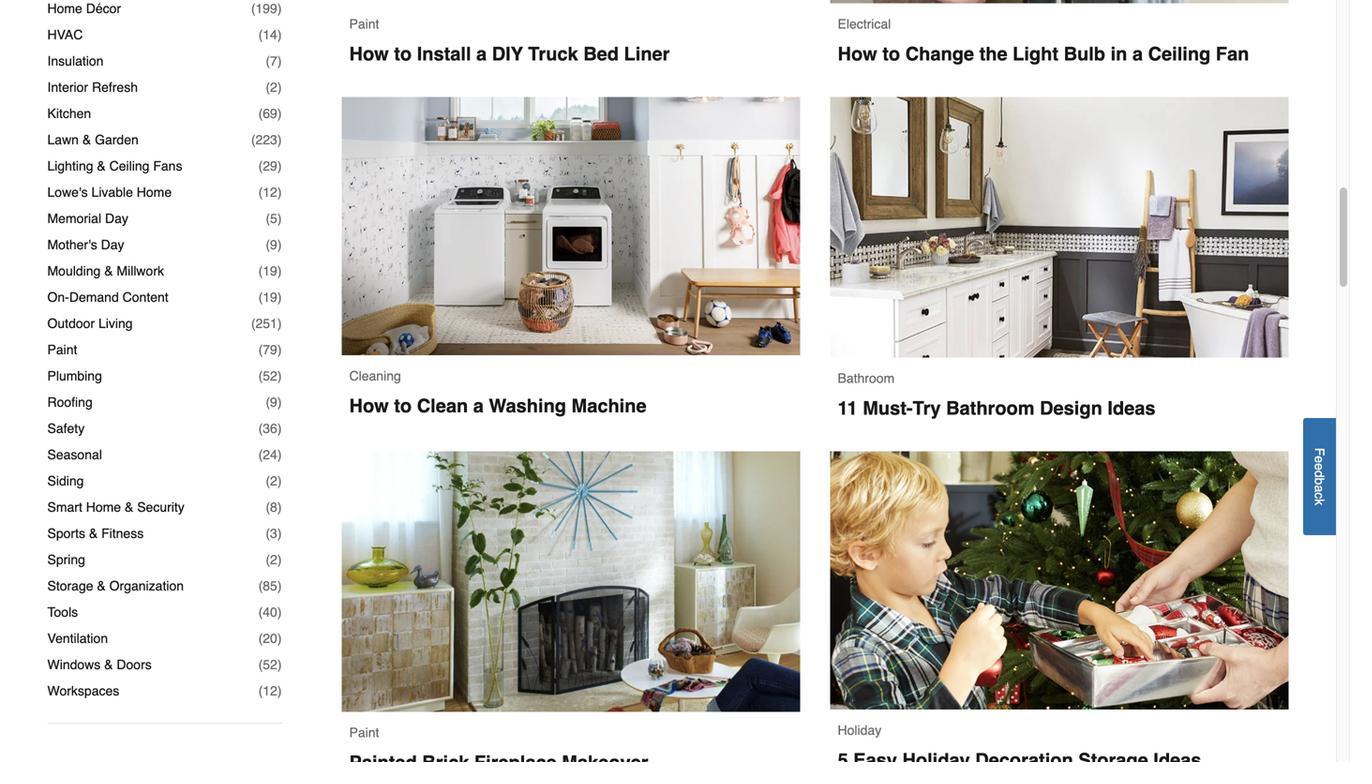 Task type: vqa. For each thing, say whether or not it's contained in the screenshot.
Departments associated with Shop All Departments
no



Task type: locate. For each thing, give the bounding box(es) containing it.
( 2 )
[[266, 80, 282, 95], [266, 474, 282, 489], [266, 552, 282, 567]]

0 vertical spatial day
[[105, 211, 128, 226]]

smart home & security
[[47, 500, 185, 515]]

17 ) from the top
[[277, 421, 282, 436]]

( for mother's day
[[266, 237, 270, 252]]

install
[[417, 43, 471, 65]]

( for roofing
[[266, 395, 270, 410]]

ceiling
[[1148, 43, 1211, 65], [109, 159, 150, 174]]

4 ) from the top
[[277, 80, 282, 95]]

12 down "20"
[[263, 684, 277, 699]]

e up "d"
[[1312, 456, 1327, 463]]

& up 'on-demand content'
[[104, 264, 113, 279]]

1 19 from the top
[[263, 264, 277, 279]]

8 ) from the top
[[277, 185, 282, 200]]

& for ceiling
[[97, 159, 106, 174]]

to left clean
[[394, 395, 412, 417]]

day for mother's day
[[101, 237, 124, 252]]

) for safety
[[277, 421, 282, 436]]

2 vertical spatial 2
[[270, 552, 277, 567]]

12 ) from the top
[[277, 290, 282, 305]]

how for how to change the light bulb in a ceiling fan
[[838, 43, 877, 65]]

( 52 ) down "20"
[[258, 657, 282, 672]]

1 12 from the top
[[263, 185, 277, 200]]

1 horizontal spatial home
[[86, 500, 121, 515]]

( 12 ) for workspaces
[[258, 684, 282, 699]]

0 vertical spatial 12
[[263, 185, 277, 200]]

2 up "8"
[[270, 474, 277, 489]]

) for tools
[[277, 605, 282, 620]]

85
[[263, 579, 277, 594]]

bathroom right try
[[946, 398, 1035, 419]]

& for organization
[[97, 579, 106, 594]]

0 horizontal spatial ceiling
[[109, 159, 150, 174]]

( 24 )
[[258, 447, 282, 462]]

) for spring
[[277, 552, 282, 567]]

must-
[[863, 398, 913, 419]]

52
[[263, 369, 277, 384], [263, 657, 277, 672]]

2 vertical spatial ( 2 )
[[266, 552, 282, 567]]

1 vertical spatial 12
[[263, 684, 277, 699]]

) for smart home & security
[[277, 500, 282, 515]]

to left install
[[394, 43, 412, 65]]

interior
[[47, 80, 88, 95]]

2 ( 9 ) from the top
[[266, 395, 282, 410]]

paint
[[349, 16, 379, 31], [47, 342, 77, 357], [349, 725, 379, 740]]

0 vertical spatial 2
[[270, 80, 277, 95]]

1 ( 52 ) from the top
[[258, 369, 282, 384]]

2 ( 12 ) from the top
[[258, 684, 282, 699]]

3 ) from the top
[[277, 54, 282, 69]]

ventilation
[[47, 631, 108, 646]]

( for sports & fitness
[[266, 526, 270, 541]]

( 85 )
[[258, 579, 282, 594]]

9 up 36
[[270, 395, 277, 410]]

change
[[906, 43, 974, 65]]

12 for workspaces
[[263, 684, 277, 699]]

lowe's livable home
[[47, 185, 172, 200]]

day down livable
[[105, 211, 128, 226]]

) for roofing
[[277, 395, 282, 410]]

) for windows & doors
[[277, 657, 282, 672]]

a left diy
[[476, 43, 487, 65]]

1 ( 2 ) from the top
[[266, 80, 282, 95]]

199
[[256, 1, 277, 16]]

( 9 ) for mother's day
[[266, 237, 282, 252]]

24
[[263, 447, 277, 462]]

1 ( 19 ) from the top
[[258, 264, 282, 279]]

&
[[82, 132, 91, 147], [97, 159, 106, 174], [104, 264, 113, 279], [125, 500, 133, 515], [89, 526, 98, 541], [97, 579, 106, 594], [104, 657, 113, 672]]

1 vertical spatial day
[[101, 237, 124, 252]]

1 vertical spatial bathroom
[[946, 398, 1035, 419]]

12
[[263, 185, 277, 200], [263, 684, 277, 699]]

a up k
[[1312, 485, 1327, 492]]

52 for windows & doors
[[263, 657, 277, 672]]

& up lowe's livable home
[[97, 159, 106, 174]]

f
[[1312, 448, 1327, 456]]

13 ) from the top
[[277, 316, 282, 331]]

2 9 from the top
[[270, 395, 277, 410]]

) for lighting & ceiling fans
[[277, 159, 282, 174]]

19 ) from the top
[[277, 474, 282, 489]]

day up moulding & millwork on the top left
[[101, 237, 124, 252]]

2 52 from the top
[[263, 657, 277, 672]]

a right in
[[1133, 43, 1143, 65]]

smart
[[47, 500, 82, 515]]

to
[[394, 43, 412, 65], [883, 43, 900, 65], [394, 395, 412, 417]]

fans
[[153, 159, 182, 174]]

) for outdoor living
[[277, 316, 282, 331]]

ceiling down garden
[[109, 159, 150, 174]]

) for sports & fitness
[[277, 526, 282, 541]]

20
[[263, 631, 277, 646]]

how to clean a washing machine
[[349, 395, 647, 417]]

to for clean
[[394, 395, 412, 417]]

lowe's
[[47, 185, 88, 200]]

11 must-try bathroom design ideas
[[838, 398, 1156, 419]]

home down fans
[[137, 185, 172, 200]]

) for ventilation
[[277, 631, 282, 646]]

1 vertical spatial 52
[[263, 657, 277, 672]]

security
[[137, 500, 185, 515]]

& for millwork
[[104, 264, 113, 279]]

( 3 )
[[266, 526, 282, 541]]

)
[[277, 1, 282, 16], [277, 27, 282, 42], [277, 54, 282, 69], [277, 80, 282, 95], [277, 106, 282, 121], [277, 132, 282, 147], [277, 159, 282, 174], [277, 185, 282, 200], [277, 211, 282, 226], [277, 237, 282, 252], [277, 264, 282, 279], [277, 290, 282, 305], [277, 316, 282, 331], [277, 342, 282, 357], [277, 369, 282, 384], [277, 395, 282, 410], [277, 421, 282, 436], [277, 447, 282, 462], [277, 474, 282, 489], [277, 500, 282, 515], [277, 526, 282, 541], [277, 552, 282, 567], [277, 579, 282, 594], [277, 605, 282, 620], [277, 631, 282, 646], [277, 657, 282, 672], [277, 684, 282, 699]]

( 12 ) down 29
[[258, 185, 282, 200]]

remodeled bathroom with bath vanities and marble countertops. image
[[830, 97, 1289, 358]]

a living room with a brick fireplace painted a dappled gray-beige complementing off-white decor. image
[[342, 452, 800, 712]]

design
[[1040, 398, 1103, 419]]

) for siding
[[277, 474, 282, 489]]

lighting
[[47, 159, 93, 174]]

& right sports
[[89, 526, 98, 541]]

0 vertical spatial ( 52 )
[[258, 369, 282, 384]]

( 9 ) down ( 5 ) at the top of the page
[[266, 237, 282, 252]]

b
[[1312, 478, 1327, 485]]

( for plumbing
[[258, 369, 263, 384]]

( for lawn & garden
[[251, 132, 256, 147]]

how down cleaning
[[349, 395, 389, 417]]

( for storage & organization
[[258, 579, 263, 594]]

paint for how to install a diy truck bed liner
[[349, 16, 379, 31]]

& right lawn
[[82, 132, 91, 147]]

2 for interior refresh
[[270, 80, 277, 95]]

1 vertical spatial ( 52 )
[[258, 657, 282, 672]]

bathroom up 11
[[838, 371, 895, 386]]

) for home décor
[[277, 1, 282, 16]]

0 vertical spatial ( 12 )
[[258, 185, 282, 200]]

home up hvac
[[47, 1, 82, 16]]

16 ) from the top
[[277, 395, 282, 410]]

( 2 ) down 3
[[266, 552, 282, 567]]

27 ) from the top
[[277, 684, 282, 699]]

10 ) from the top
[[277, 237, 282, 252]]

on-
[[47, 290, 69, 305]]

15 ) from the top
[[277, 369, 282, 384]]

( for smart home & security
[[266, 500, 270, 515]]

a
[[476, 43, 487, 65], [1133, 43, 1143, 65], [473, 395, 484, 417], [1312, 485, 1327, 492]]

& left the doors
[[104, 657, 113, 672]]

1 vertical spatial paint
[[47, 342, 77, 357]]

0 vertical spatial ( 9 )
[[266, 237, 282, 252]]

223
[[256, 132, 277, 147]]

liner
[[624, 43, 670, 65]]

( for home décor
[[251, 1, 256, 16]]

cleaning
[[349, 368, 401, 383]]

( 12 ) down "20"
[[258, 684, 282, 699]]

a child in front of a christmas tree looking at ornaments in a storage box his mother is holding. image
[[830, 452, 1289, 710]]

2 ( 19 ) from the top
[[258, 290, 282, 305]]

( for windows & doors
[[258, 657, 263, 672]]

( for tools
[[258, 605, 263, 620]]

1 vertical spatial ( 9 )
[[266, 395, 282, 410]]

2 19 from the top
[[263, 290, 277, 305]]

) for lawn & garden
[[277, 132, 282, 147]]

23 ) from the top
[[277, 579, 282, 594]]

& right the storage
[[97, 579, 106, 594]]

( 19 ) for content
[[258, 290, 282, 305]]

1 ) from the top
[[277, 1, 282, 16]]

k
[[1312, 499, 1327, 506]]

1 vertical spatial 9
[[270, 395, 277, 410]]

9 ) from the top
[[277, 211, 282, 226]]

how left install
[[349, 43, 389, 65]]

1 vertical spatial ( 19 )
[[258, 290, 282, 305]]

20 ) from the top
[[277, 500, 282, 515]]

refresh
[[92, 80, 138, 95]]

9 down ( 5 ) at the top of the page
[[270, 237, 277, 252]]

1 vertical spatial 2
[[270, 474, 277, 489]]

12 down 29
[[263, 185, 277, 200]]

3 ( 2 ) from the top
[[266, 552, 282, 567]]

14 ) from the top
[[277, 342, 282, 357]]

millwork
[[117, 264, 164, 279]]

paint for (
[[47, 342, 77, 357]]

2 ( 2 ) from the top
[[266, 474, 282, 489]]

2 down 3
[[270, 552, 277, 567]]

) for plumbing
[[277, 369, 282, 384]]

26 ) from the top
[[277, 657, 282, 672]]

2 horizontal spatial home
[[137, 185, 172, 200]]

1 horizontal spatial bathroom
[[946, 398, 1035, 419]]

interior refresh
[[47, 80, 138, 95]]

hvac
[[47, 27, 83, 42]]

try
[[913, 398, 941, 419]]

garden
[[95, 132, 139, 147]]

0 vertical spatial paint
[[349, 16, 379, 31]]

0 vertical spatial 9
[[270, 237, 277, 252]]

1 vertical spatial home
[[137, 185, 172, 200]]

2 ) from the top
[[277, 27, 282, 42]]

0 vertical spatial 52
[[263, 369, 277, 384]]

( for outdoor living
[[251, 316, 256, 331]]

2 ( 52 ) from the top
[[258, 657, 282, 672]]

( for seasonal
[[258, 447, 263, 462]]

1 vertical spatial ( 12 )
[[258, 684, 282, 699]]

home up sports & fitness
[[86, 500, 121, 515]]

how for how to clean a washing machine
[[349, 395, 389, 417]]

22 ) from the top
[[277, 552, 282, 567]]

machine
[[572, 395, 647, 417]]

to for change
[[883, 43, 900, 65]]

52 down "20"
[[263, 657, 277, 672]]

18 ) from the top
[[277, 447, 282, 462]]

moulding & millwork
[[47, 264, 164, 279]]

lawn & garden
[[47, 132, 139, 147]]

24 ) from the top
[[277, 605, 282, 620]]

0 vertical spatial ( 2 )
[[266, 80, 282, 95]]

7 ) from the top
[[277, 159, 282, 174]]

3 2 from the top
[[270, 552, 277, 567]]

25 ) from the top
[[277, 631, 282, 646]]

( 19 ) for millwork
[[258, 264, 282, 279]]

fitness
[[101, 526, 144, 541]]

demand
[[69, 290, 119, 305]]

e
[[1312, 456, 1327, 463], [1312, 463, 1327, 470]]

6 ) from the top
[[277, 132, 282, 147]]

( 2 ) up "8"
[[266, 474, 282, 489]]

siding
[[47, 474, 84, 489]]

( 52 )
[[258, 369, 282, 384], [258, 657, 282, 672]]

5 ) from the top
[[277, 106, 282, 121]]

( 9 ) up 36
[[266, 395, 282, 410]]

( 69 )
[[258, 106, 282, 121]]

2 down ( 7 )
[[270, 80, 277, 95]]

1 52 from the top
[[263, 369, 277, 384]]

1 horizontal spatial ceiling
[[1148, 43, 1211, 65]]

( 52 ) down "79"
[[258, 369, 282, 384]]

( 9 )
[[266, 237, 282, 252], [266, 395, 282, 410]]

how to change the light bulb in a ceiling fan
[[838, 43, 1249, 65]]

& for doors
[[104, 657, 113, 672]]

( for lowe's livable home
[[258, 185, 263, 200]]

bulb
[[1064, 43, 1106, 65]]

e up b
[[1312, 463, 1327, 470]]

0 vertical spatial 19
[[263, 264, 277, 279]]

) for on-demand content
[[277, 290, 282, 305]]

52 down "79"
[[263, 369, 277, 384]]

clean
[[417, 395, 468, 417]]

2 2 from the top
[[270, 474, 277, 489]]

1 vertical spatial 19
[[263, 290, 277, 305]]

0 vertical spatial bathroom
[[838, 371, 895, 386]]

2 12 from the top
[[263, 684, 277, 699]]

1 ( 12 ) from the top
[[258, 185, 282, 200]]

21 ) from the top
[[277, 526, 282, 541]]

to down electrical
[[883, 43, 900, 65]]

0 horizontal spatial bathroom
[[838, 371, 895, 386]]

( for memorial day
[[266, 211, 270, 226]]

1 9 from the top
[[270, 237, 277, 252]]

outdoor
[[47, 316, 95, 331]]

how down electrical
[[838, 43, 877, 65]]

( 12 )
[[258, 185, 282, 200], [258, 684, 282, 699]]

( 2 ) down ( 7 )
[[266, 80, 282, 95]]

f e e d b a c k
[[1312, 448, 1327, 506]]

) for interior refresh
[[277, 80, 282, 95]]

1 2 from the top
[[270, 80, 277, 95]]

to for install
[[394, 43, 412, 65]]

( 2 ) for interior refresh
[[266, 80, 282, 95]]

( 2 ) for spring
[[266, 552, 282, 567]]

1 vertical spatial ( 2 )
[[266, 474, 282, 489]]

bathroom
[[838, 371, 895, 386], [946, 398, 1035, 419]]

11 ) from the top
[[277, 264, 282, 279]]

1 ( 9 ) from the top
[[266, 237, 282, 252]]

décor
[[86, 1, 121, 16]]

( 52 ) for plumbing
[[258, 369, 282, 384]]

2
[[270, 80, 277, 95], [270, 474, 277, 489], [270, 552, 277, 567]]

0 vertical spatial ( 19 )
[[258, 264, 282, 279]]

home
[[47, 1, 82, 16], [137, 185, 172, 200], [86, 500, 121, 515]]

ceiling left fan
[[1148, 43, 1211, 65]]

0 horizontal spatial home
[[47, 1, 82, 16]]



Task type: describe. For each thing, give the bounding box(es) containing it.
5
[[270, 211, 277, 226]]

lawn
[[47, 132, 79, 147]]

79
[[263, 342, 277, 357]]

spring
[[47, 552, 85, 567]]

windows & doors
[[47, 657, 152, 672]]

( for moulding & millwork
[[258, 264, 263, 279]]

& for fitness
[[89, 526, 98, 541]]

a laundry room with a washer and dryer and other essentials. image
[[342, 97, 800, 355]]

1 e from the top
[[1312, 456, 1327, 463]]

bed
[[583, 43, 619, 65]]

3
[[270, 526, 277, 541]]

( for ventilation
[[258, 631, 263, 646]]

workspaces
[[47, 684, 119, 699]]

the
[[980, 43, 1008, 65]]

( 20 )
[[258, 631, 282, 646]]

) for hvac
[[277, 27, 282, 42]]

home décor
[[47, 1, 121, 16]]

& up fitness
[[125, 500, 133, 515]]

( 7 )
[[266, 54, 282, 69]]

memorial day
[[47, 211, 128, 226]]

2 for siding
[[270, 474, 277, 489]]

a man changing a lightbulb in a ceiling fan light. image
[[830, 0, 1289, 3]]

( for on-demand content
[[258, 290, 263, 305]]

truck
[[528, 43, 578, 65]]

) for paint
[[277, 342, 282, 357]]

a right clean
[[473, 395, 484, 417]]

) for lowe's livable home
[[277, 185, 282, 200]]

ideas
[[1108, 398, 1156, 419]]

sports & fitness
[[47, 526, 144, 541]]

29
[[263, 159, 277, 174]]

) for moulding & millwork
[[277, 264, 282, 279]]

outdoor living
[[47, 316, 133, 331]]

251
[[256, 316, 277, 331]]

( for siding
[[266, 474, 270, 489]]

( for workspaces
[[258, 684, 263, 699]]

livable
[[91, 185, 133, 200]]

14
[[263, 27, 277, 42]]

19 for moulding & millwork
[[263, 264, 277, 279]]

lighting & ceiling fans
[[47, 159, 182, 174]]

( 29 )
[[258, 159, 282, 174]]

( 12 ) for lowe's livable home
[[258, 185, 282, 200]]

roofing
[[47, 395, 93, 410]]

memorial
[[47, 211, 101, 226]]

holiday link
[[830, 452, 1289, 762]]

( 40 )
[[258, 605, 282, 620]]

safety
[[47, 421, 85, 436]]

19 for on-demand content
[[263, 290, 277, 305]]

9 for mother's day
[[270, 237, 277, 252]]

plumbing
[[47, 369, 102, 384]]

mother's day
[[47, 237, 124, 252]]

2 for spring
[[270, 552, 277, 567]]

kitchen
[[47, 106, 91, 121]]

9 for roofing
[[270, 395, 277, 410]]

40
[[263, 605, 277, 620]]

( for safety
[[258, 421, 263, 436]]

c
[[1312, 492, 1327, 499]]

windows
[[47, 657, 101, 672]]

8
[[270, 500, 277, 515]]

( for interior refresh
[[266, 80, 270, 95]]

( 5 )
[[266, 211, 282, 226]]

content
[[123, 290, 168, 305]]

( for kitchen
[[258, 106, 263, 121]]

0 vertical spatial ceiling
[[1148, 43, 1211, 65]]

f e e d b a c k button
[[1303, 418, 1336, 535]]

12 for lowe's livable home
[[263, 185, 277, 200]]

light
[[1013, 43, 1059, 65]]

( for paint
[[258, 342, 263, 357]]

on-demand content
[[47, 290, 168, 305]]

2 vertical spatial paint
[[349, 725, 379, 740]]

how to install a diy truck bed liner
[[349, 43, 670, 65]]

d
[[1312, 470, 1327, 478]]

mother's
[[47, 237, 97, 252]]

( for spring
[[266, 552, 270, 567]]

( 199 )
[[251, 1, 282, 16]]

1 vertical spatial ceiling
[[109, 159, 150, 174]]

( 251 )
[[251, 316, 282, 331]]

( 2 ) for siding
[[266, 474, 282, 489]]

7
[[270, 54, 277, 69]]

washing
[[489, 395, 566, 417]]

living
[[98, 316, 133, 331]]

how for how to install a diy truck bed liner
[[349, 43, 389, 65]]

tools
[[47, 605, 78, 620]]

2 vertical spatial home
[[86, 500, 121, 515]]

paint link
[[342, 452, 800, 762]]

doors
[[117, 657, 152, 672]]

sports
[[47, 526, 85, 541]]

) for mother's day
[[277, 237, 282, 252]]

) for memorial day
[[277, 211, 282, 226]]

( for hvac
[[258, 27, 263, 42]]

) for storage & organization
[[277, 579, 282, 594]]

( for lighting & ceiling fans
[[258, 159, 263, 174]]

2 e from the top
[[1312, 463, 1327, 470]]

0 vertical spatial home
[[47, 1, 82, 16]]

in
[[1111, 43, 1127, 65]]

storage
[[47, 579, 93, 594]]

( 52 ) for windows & doors
[[258, 657, 282, 672]]

( for insulation
[[266, 54, 270, 69]]

organization
[[109, 579, 184, 594]]

fan
[[1216, 43, 1249, 65]]

( 8 )
[[266, 500, 282, 515]]

seasonal
[[47, 447, 102, 462]]

day for memorial day
[[105, 211, 128, 226]]

11
[[838, 398, 858, 419]]

storage & organization
[[47, 579, 184, 594]]

holiday
[[838, 723, 882, 738]]

( 36 )
[[258, 421, 282, 436]]

a inside f e e d b a c k button
[[1312, 485, 1327, 492]]

insulation
[[47, 54, 104, 69]]

) for kitchen
[[277, 106, 282, 121]]

& for garden
[[82, 132, 91, 147]]

diy
[[492, 43, 523, 65]]

) for seasonal
[[277, 447, 282, 462]]

( 9 ) for roofing
[[266, 395, 282, 410]]

electrical
[[838, 16, 891, 31]]

( 223 )
[[251, 132, 282, 147]]

52 for plumbing
[[263, 369, 277, 384]]

) for workspaces
[[277, 684, 282, 699]]

) for insulation
[[277, 54, 282, 69]]



